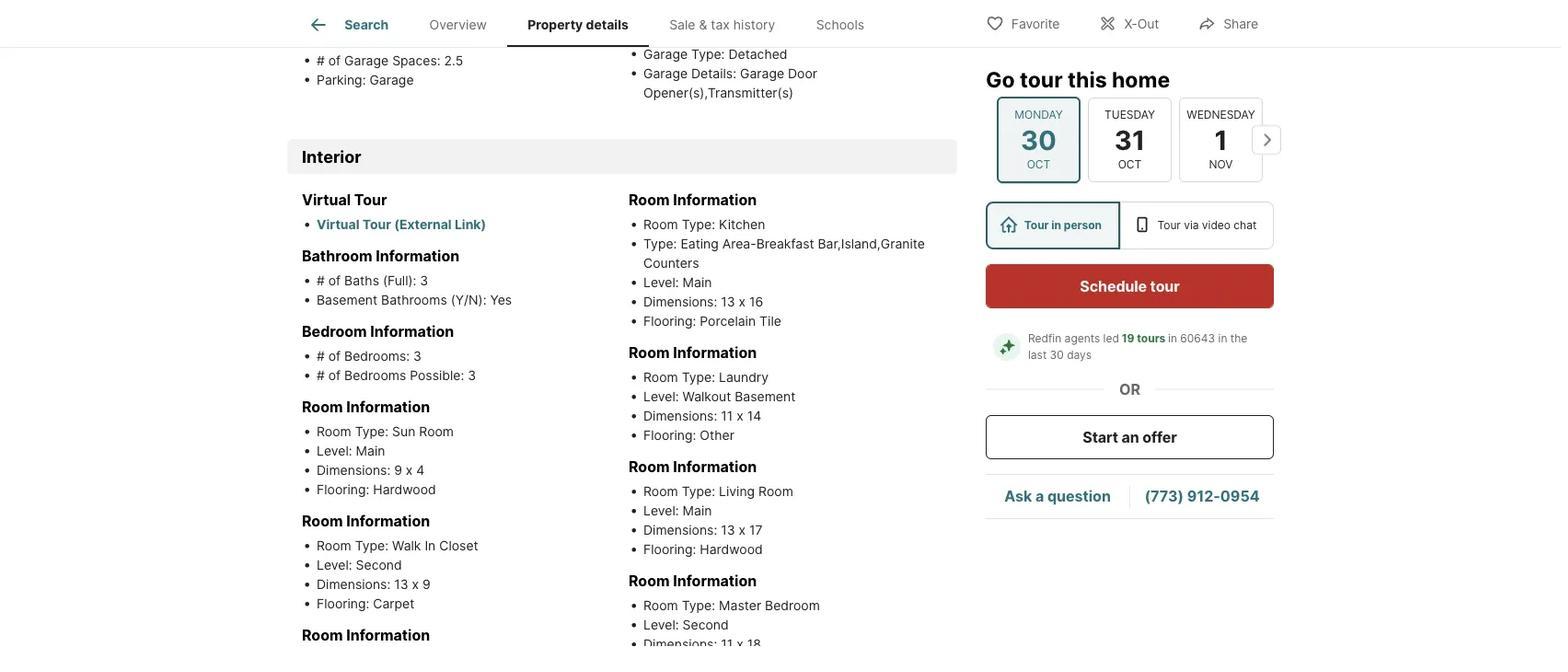 Task type: describe. For each thing, give the bounding box(es) containing it.
# for parking
[[317, 33, 325, 49]]

type: for room information room type: walk in closet level: second dimensions: 13 x 9 flooring: carpet
[[355, 538, 389, 554]]

door
[[788, 65, 817, 81]]

x-
[[1124, 16, 1137, 32]]

schools tab
[[796, 3, 885, 47]]

garage up garage details:
[[643, 46, 688, 62]]

second inside room information room type: master bedroom level: second
[[683, 617, 729, 633]]

13 inside 'room information room type: living room level: main dimensions: 13 x 17 flooring: hardwood'
[[721, 523, 735, 538]]

tour via video chat option
[[1120, 202, 1274, 249]]

flooring: for room information room type: laundry level: walkout basement dimensions: 11 x 14 flooring: other
[[643, 428, 696, 443]]

912-
[[1187, 487, 1220, 505]]

parking
[[302, 7, 357, 25]]

possible:
[[410, 368, 464, 384]]

information for room information room type: kitchen
[[673, 191, 757, 209]]

information for room information room type: master bedroom level: second
[[673, 572, 757, 590]]

area-
[[722, 236, 756, 252]]

home
[[1112, 66, 1170, 92]]

details
[[586, 17, 629, 32]]

share
[[1224, 16, 1258, 32]]

ask a question
[[1004, 487, 1111, 505]]

type: for room information room type: laundry level: walkout basement dimensions: 11 x 14 flooring: other
[[682, 370, 715, 385]]

level: inside 'room information room type: living room level: main dimensions: 13 x 17 flooring: hardwood'
[[643, 503, 679, 519]]

out
[[1137, 16, 1159, 32]]

video
[[1202, 219, 1231, 232]]

question
[[1047, 487, 1111, 505]]

dimensions: for room information room type: sun room level: main dimensions: 9 x 4 flooring: hardwood
[[317, 463, 391, 478]]

1 vertical spatial 3
[[413, 349, 422, 364]]

information for bathroom information # of baths (full): 3 basement bathrooms (y/n): yes
[[376, 247, 460, 265]]

search link
[[308, 14, 389, 36]]

room information room type: master bedroom level: second
[[629, 572, 820, 633]]

room information room type: laundry level: walkout basement dimensions: 11 x 14 flooring: other
[[629, 344, 796, 443]]

# for bathroom
[[317, 273, 325, 289]]

this
[[1068, 66, 1107, 92]]

tour up the virtual tour (external link) link
[[354, 191, 387, 209]]

(773)
[[1145, 487, 1184, 505]]

ask
[[1004, 487, 1032, 505]]

cars:
[[347, 33, 378, 49]]

16
[[749, 294, 763, 310]]

type: inside garage ownership: owned garage on-site: yes garage type: detached
[[691, 46, 725, 62]]

garage left on-
[[643, 27, 688, 42]]

tour in person option
[[986, 202, 1120, 249]]

redfin agents led 19 tours in 60643
[[1028, 332, 1215, 345]]

1 vertical spatial virtual
[[317, 217, 359, 233]]

flooring: inside room information room type: walk in closet level: second dimensions: 13 x 9 flooring: carpet
[[317, 596, 369, 612]]

tuesday 31 oct
[[1105, 108, 1155, 171]]

garage details:
[[643, 65, 740, 81]]

kitchen
[[719, 217, 765, 233]]

breakfast
[[756, 236, 814, 252]]

13 inside level: main dimensions: 13 x 16 flooring: porcelain tile
[[721, 294, 735, 310]]

bathroom information # of baths (full): 3 basement bathrooms (y/n): yes
[[302, 247, 512, 308]]

property details
[[528, 17, 629, 32]]

9 inside room information room type: sun room level: main dimensions: 9 x 4 flooring: hardwood
[[394, 463, 402, 478]]

wednesday 1 nov
[[1187, 108, 1255, 171]]

level: inside room information room type: sun room level: main dimensions: 9 x 4 flooring: hardwood
[[317, 443, 352, 459]]

nov
[[1209, 158, 1233, 171]]

14
[[747, 408, 761, 424]]

walkout
[[683, 389, 731, 405]]

yes inside garage ownership: owned garage on-site: yes garage type: detached
[[745, 27, 767, 42]]

in
[[425, 538, 436, 554]]

4
[[416, 463, 425, 478]]

in inside in the last 30 days
[[1218, 332, 1227, 345]]

tour left "(external" on the top left of the page
[[362, 217, 391, 233]]

dimensions: for room information room type: laundry level: walkout basement dimensions: 11 x 14 flooring: other
[[643, 408, 717, 424]]

(773) 912-0954 link
[[1145, 487, 1260, 505]]

the
[[1231, 332, 1248, 345]]

baths
[[344, 273, 379, 289]]

list box containing tour in person
[[986, 202, 1274, 249]]

tour for schedule
[[1150, 277, 1180, 295]]

virtual tour (external link) link
[[317, 217, 486, 233]]

garage inside garage door opener(s),transmitter(s)
[[740, 65, 784, 81]]

porcelain
[[700, 314, 756, 329]]

dimensions: inside room information room type: walk in closet level: second dimensions: 13 x 9 flooring: carpet
[[317, 577, 391, 592]]

13 inside room information room type: walk in closet level: second dimensions: 13 x 9 flooring: carpet
[[394, 577, 408, 592]]

basement for room
[[735, 389, 796, 405]]

type: for room information room type: sun room level: main dimensions: 9 x 4 flooring: hardwood
[[355, 424, 389, 440]]

bedrooms
[[344, 368, 406, 384]]

a
[[1036, 487, 1044, 505]]

yes inside bathroom information # of baths (full): 3 basement bathrooms (y/n): yes
[[490, 292, 512, 308]]

oct for 30
[[1027, 158, 1051, 171]]

17
[[749, 523, 763, 538]]

led
[[1103, 332, 1119, 345]]

main for room information room type: sun room level: main dimensions: 9 x 4 flooring: hardwood
[[356, 443, 385, 459]]

type: for room information room type: living room level: main dimensions: 13 x 17 flooring: hardwood
[[682, 484, 715, 500]]

opener(s),transmitter(s)
[[643, 85, 794, 100]]

garage door opener(s),transmitter(s)
[[643, 65, 817, 100]]

1 horizontal spatial in
[[1168, 332, 1177, 345]]

tab list containing search
[[287, 0, 900, 47]]

5 # from the top
[[317, 368, 325, 384]]

dimensions: inside level: main dimensions: 13 x 16 flooring: porcelain tile
[[643, 294, 717, 310]]

detached
[[729, 46, 788, 62]]

search
[[344, 17, 389, 32]]

overview tab
[[409, 3, 507, 47]]

details:
[[691, 65, 736, 81]]

of
[[328, 33, 343, 49]]

living
[[719, 484, 755, 500]]

2 # from the top
[[317, 53, 325, 68]]

link)
[[455, 217, 486, 233]]

x-out button
[[1083, 4, 1175, 42]]

next image
[[1252, 125, 1281, 155]]

tour for go
[[1020, 66, 1063, 92]]

closet
[[439, 538, 478, 554]]

x for room information room type: laundry level: walkout basement dimensions: 11 x 14 flooring: other
[[737, 408, 744, 424]]

property
[[528, 17, 583, 32]]

ask a question link
[[1004, 487, 1111, 505]]

carpet
[[373, 596, 415, 612]]

walk
[[392, 538, 421, 554]]

interior
[[302, 146, 361, 167]]

room information room type: walk in closet level: second dimensions: 13 x 9 flooring: carpet
[[302, 512, 478, 612]]

agents
[[1065, 332, 1100, 345]]

sun
[[392, 424, 415, 440]]

flooring: for room information room type: sun room level: main dimensions: 9 x 4 flooring: hardwood
[[317, 482, 369, 498]]

tax
[[711, 17, 730, 32]]

schools
[[816, 17, 864, 32]]

bedrooms:
[[344, 349, 410, 364]]

60643
[[1180, 332, 1215, 345]]

information for room information room type: walk in closet level: second dimensions: 13 x 9 flooring: carpet
[[346, 512, 430, 530]]

room information room type: kitchen
[[629, 191, 765, 233]]

tuesday
[[1105, 108, 1155, 121]]

flooring: inside level: main dimensions: 13 x 16 flooring: porcelain tile
[[643, 314, 696, 329]]

hardwood for room information room type: living room level: main dimensions: 13 x 17 flooring: hardwood
[[700, 542, 763, 558]]



Task type: vqa. For each thing, say whether or not it's contained in the screenshot.


Task type: locate. For each thing, give the bounding box(es) containing it.
2 horizontal spatial in
[[1218, 332, 1227, 345]]

information inside room information room type: walk in closet level: second dimensions: 13 x 9 flooring: carpet
[[346, 512, 430, 530]]

tour up monday
[[1020, 66, 1063, 92]]

0 vertical spatial tour
[[1020, 66, 1063, 92]]

3 inside bathroom information # of baths (full): 3 basement bathrooms (y/n): yes
[[420, 273, 428, 289]]

flooring: inside room information room type: laundry level: walkout basement dimensions: 11 x 14 flooring: other
[[643, 428, 696, 443]]

type: inside room information room type: walk in closet level: second dimensions: 13 x 9 flooring: carpet
[[355, 538, 389, 554]]

information for room information
[[346, 627, 430, 644]]

level: main dimensions: 13 x 16 flooring: porcelain tile
[[643, 275, 781, 329]]

type: left sun
[[355, 424, 389, 440]]

information inside room information room type: sun room level: main dimensions: 9 x 4 flooring: hardwood
[[346, 398, 430, 416]]

flooring: inside room information room type: sun room level: main dimensions: 9 x 4 flooring: hardwood
[[317, 482, 369, 498]]

0 horizontal spatial in
[[1052, 219, 1061, 232]]

bedroom inside 'bedroom information # of bedrooms: 3 # of bedrooms possible: 3'
[[302, 323, 367, 341]]

13
[[721, 294, 735, 310], [721, 523, 735, 538], [394, 577, 408, 592]]

2 vertical spatial main
[[683, 503, 712, 519]]

or
[[1119, 380, 1141, 398]]

of
[[328, 53, 341, 68], [328, 273, 341, 289], [328, 349, 341, 364], [328, 368, 341, 384]]

information for room information room type: sun room level: main dimensions: 9 x 4 flooring: hardwood
[[346, 398, 430, 416]]

type: inside room information room type: laundry level: walkout basement dimensions: 11 x 14 flooring: other
[[682, 370, 715, 385]]

0 vertical spatial second
[[356, 558, 402, 573]]

type: left the living
[[682, 484, 715, 500]]

dimensions: left 17
[[643, 523, 717, 538]]

information down carpet
[[346, 627, 430, 644]]

3 right possible:
[[468, 368, 476, 384]]

1 horizontal spatial 9
[[423, 577, 431, 592]]

virtual
[[302, 191, 351, 209], [317, 217, 359, 233]]

(773) 912-0954
[[1145, 487, 1260, 505]]

3 up possible:
[[413, 349, 422, 364]]

information down other at the left
[[673, 458, 757, 476]]

type: left the master
[[682, 598, 715, 614]]

information inside room information room type: laundry level: walkout basement dimensions: 11 x 14 flooring: other
[[673, 344, 757, 362]]

hardwood down 4
[[373, 482, 436, 498]]

type: inside 'room information room type: living room level: main dimensions: 13 x 17 flooring: hardwood'
[[682, 484, 715, 500]]

basement inside room information room type: laundry level: walkout basement dimensions: 11 x 14 flooring: other
[[735, 389, 796, 405]]

of down bathroom
[[328, 273, 341, 289]]

information inside room information room type: kitchen
[[673, 191, 757, 209]]

garage down spaces:
[[370, 72, 414, 88]]

flooring: down counters
[[643, 314, 696, 329]]

schedule tour
[[1080, 277, 1180, 295]]

level: inside room information room type: walk in closet level: second dimensions: 13 x 9 flooring: carpet
[[317, 558, 352, 573]]

information for room information room type: living room level: main dimensions: 13 x 17 flooring: hardwood
[[673, 458, 757, 476]]

0 horizontal spatial bedroom
[[302, 323, 367, 341]]

offer
[[1143, 428, 1177, 446]]

1 vertical spatial hardwood
[[700, 542, 763, 558]]

basement down baths
[[317, 292, 377, 308]]

tours
[[1137, 332, 1166, 345]]

1 horizontal spatial bedroom
[[765, 598, 820, 614]]

30 inside monday 30 oct
[[1021, 124, 1057, 156]]

main inside room information room type: sun room level: main dimensions: 9 x 4 flooring: hardwood
[[356, 443, 385, 459]]

master
[[719, 598, 761, 614]]

garage left details:
[[643, 65, 688, 81]]

x left 17
[[739, 523, 746, 538]]

dimensions: down the walkout
[[643, 408, 717, 424]]

flooring:
[[643, 314, 696, 329], [643, 428, 696, 443], [317, 482, 369, 498], [643, 542, 696, 558], [317, 596, 369, 612]]

information for room information room type: laundry level: walkout basement dimensions: 11 x 14 flooring: other
[[673, 344, 757, 362]]

type: up eating
[[682, 217, 715, 233]]

1 horizontal spatial second
[[683, 617, 729, 633]]

flooring: up room information
[[317, 596, 369, 612]]

eating
[[681, 236, 719, 252]]

# inside bathroom information # of baths (full): 3 basement bathrooms (y/n): yes
[[317, 273, 325, 289]]

0 vertical spatial 30
[[1021, 124, 1057, 156]]

# left 'bedrooms:'
[[317, 349, 325, 364]]

0 vertical spatial main
[[683, 275, 712, 291]]

of down of at the left of page
[[328, 53, 341, 68]]

1 vertical spatial 9
[[423, 577, 431, 592]]

bathrooms
[[381, 292, 447, 308]]

type: up the walkout
[[682, 370, 715, 385]]

13 up the porcelain
[[721, 294, 735, 310]]

type: inside room information room type: master bedroom level: second
[[682, 598, 715, 614]]

in
[[1052, 219, 1061, 232], [1168, 332, 1177, 345], [1218, 332, 1227, 345]]

1 of from the top
[[328, 53, 341, 68]]

information inside parking information # of cars: 2.5 # of garage spaces: 2.5 parking: garage
[[360, 7, 444, 25]]

1 oct from the left
[[1027, 158, 1051, 171]]

yes up detached
[[745, 27, 767, 42]]

garage ownership: owned garage on-site: yes garage type: detached
[[643, 7, 807, 62]]

tour via video chat
[[1158, 219, 1257, 232]]

# up parking:
[[317, 53, 325, 68]]

dimensions: for room information room type: living room level: main dimensions: 13 x 17 flooring: hardwood
[[643, 523, 717, 538]]

1 vertical spatial tour
[[1150, 277, 1180, 295]]

bathroom
[[302, 247, 372, 265]]

dimensions: down counters
[[643, 294, 717, 310]]

bar,island,granite
[[818, 236, 925, 252]]

information up the master
[[673, 572, 757, 590]]

1 vertical spatial 13
[[721, 523, 735, 538]]

in the last 30 days
[[1028, 332, 1251, 362]]

tour right schedule
[[1150, 277, 1180, 295]]

of left 'bedrooms:'
[[328, 349, 341, 364]]

9 inside room information room type: walk in closet level: second dimensions: 13 x 9 flooring: carpet
[[423, 577, 431, 592]]

virtual tour virtual tour (external link)
[[302, 191, 486, 233]]

sale
[[669, 17, 695, 32]]

sale & tax history
[[669, 17, 775, 32]]

1 vertical spatial basement
[[735, 389, 796, 405]]

dimensions: inside 'room information room type: living room level: main dimensions: 13 x 17 flooring: hardwood'
[[643, 523, 717, 538]]

of inside bathroom information # of baths (full): 3 basement bathrooms (y/n): yes
[[328, 273, 341, 289]]

room
[[629, 191, 670, 209], [643, 217, 678, 233], [629, 344, 670, 362], [643, 370, 678, 385], [302, 398, 343, 416], [317, 424, 351, 440], [419, 424, 454, 440], [629, 458, 670, 476], [643, 484, 678, 500], [759, 484, 793, 500], [302, 512, 343, 530], [317, 538, 351, 554], [629, 572, 670, 590], [643, 598, 678, 614], [302, 627, 343, 644]]

0 horizontal spatial 9
[[394, 463, 402, 478]]

3 # from the top
[[317, 273, 325, 289]]

property details tab
[[507, 3, 649, 47]]

information for bedroom information # of bedrooms: 3 # of bedrooms possible: 3
[[370, 323, 454, 341]]

hardwood down 17
[[700, 542, 763, 558]]

garage down cars:
[[344, 53, 389, 68]]

0 vertical spatial 3
[[420, 273, 428, 289]]

1 vertical spatial bedroom
[[765, 598, 820, 614]]

type: left walk
[[355, 538, 389, 554]]

basement
[[317, 292, 377, 308], [735, 389, 796, 405]]

x left 16
[[739, 294, 746, 310]]

flooring: inside 'room information room type: living room level: main dimensions: 13 x 17 flooring: hardwood'
[[643, 542, 696, 558]]

30 down monday
[[1021, 124, 1057, 156]]

type: inside room information room type: kitchen
[[682, 217, 715, 233]]

dimensions:
[[643, 294, 717, 310], [643, 408, 717, 424], [317, 463, 391, 478], [643, 523, 717, 538], [317, 577, 391, 592]]

19
[[1122, 332, 1135, 345]]

x up carpet
[[412, 577, 419, 592]]

last
[[1028, 348, 1047, 362]]

x inside room information room type: walk in closet level: second dimensions: 13 x 9 flooring: carpet
[[412, 577, 419, 592]]

0 horizontal spatial hardwood
[[373, 482, 436, 498]]

information inside 'bedroom information # of bedrooms: 3 # of bedrooms possible: 3'
[[370, 323, 454, 341]]

0 horizontal spatial second
[[356, 558, 402, 573]]

garage down detached
[[740, 65, 784, 81]]

type: inside room information room type: sun room level: main dimensions: 9 x 4 flooring: hardwood
[[355, 424, 389, 440]]

2 vertical spatial 13
[[394, 577, 408, 592]]

0 vertical spatial bedroom
[[302, 323, 367, 341]]

30 right last
[[1050, 348, 1064, 362]]

x inside room information room type: sun room level: main dimensions: 9 x 4 flooring: hardwood
[[406, 463, 413, 478]]

0 horizontal spatial tour
[[1020, 66, 1063, 92]]

level: inside room information room type: laundry level: walkout basement dimensions: 11 x 14 flooring: other
[[643, 389, 679, 405]]

in right tours
[[1168, 332, 1177, 345]]

main inside level: main dimensions: 13 x 16 flooring: porcelain tile
[[683, 275, 712, 291]]

x inside level: main dimensions: 13 x 16 flooring: porcelain tile
[[739, 294, 746, 310]]

in inside option
[[1052, 219, 1061, 232]]

oct down the 31
[[1118, 158, 1142, 171]]

person
[[1064, 219, 1102, 232]]

start an offer button
[[986, 415, 1274, 459]]

type: up counters
[[643, 236, 681, 252]]

type: for room information room type: kitchen
[[682, 217, 715, 233]]

virtual up bathroom
[[317, 217, 359, 233]]

x right 11
[[737, 408, 744, 424]]

yes
[[745, 27, 767, 42], [490, 292, 512, 308]]

# for bedroom
[[317, 349, 325, 364]]

main inside 'room information room type: living room level: main dimensions: 13 x 17 flooring: hardwood'
[[683, 503, 712, 519]]

monday 30 oct
[[1015, 108, 1063, 171]]

None button
[[997, 96, 1081, 183], [1088, 97, 1172, 182], [1179, 97, 1263, 182], [997, 96, 1081, 183], [1088, 97, 1172, 182], [1179, 97, 1263, 182]]

information up "(full):"
[[376, 247, 460, 265]]

0 horizontal spatial basement
[[317, 292, 377, 308]]

garage left the "&"
[[643, 7, 688, 23]]

laundry
[[719, 370, 769, 385]]

x inside room information room type: laundry level: walkout basement dimensions: 11 x 14 flooring: other
[[737, 408, 744, 424]]

information down the porcelain
[[673, 344, 757, 362]]

1
[[1215, 124, 1228, 156]]

13 left 17
[[721, 523, 735, 538]]

x-out
[[1124, 16, 1159, 32]]

ownership:
[[691, 7, 760, 23]]

tour
[[354, 191, 387, 209], [362, 217, 391, 233], [1024, 219, 1049, 232], [1158, 219, 1181, 232]]

1 horizontal spatial oct
[[1118, 158, 1142, 171]]

second inside room information room type: walk in closet level: second dimensions: 13 x 9 flooring: carpet
[[356, 558, 402, 573]]

level: inside level: main dimensions: 13 x 16 flooring: porcelain tile
[[643, 275, 679, 291]]

start an offer
[[1083, 428, 1177, 446]]

tour inside tour via video chat option
[[1158, 219, 1181, 232]]

bedroom
[[302, 323, 367, 341], [765, 598, 820, 614]]

x inside 'room information room type: living room level: main dimensions: 13 x 17 flooring: hardwood'
[[739, 523, 746, 538]]

favorite button
[[970, 4, 1076, 42]]

0 vertical spatial 9
[[394, 463, 402, 478]]

site:
[[715, 27, 742, 42]]

basement inside bathroom information # of baths (full): 3 basement bathrooms (y/n): yes
[[317, 292, 377, 308]]

information down bathrooms
[[370, 323, 454, 341]]

main down counters
[[683, 275, 712, 291]]

oct inside tuesday 31 oct
[[1118, 158, 1142, 171]]

9 down in
[[423, 577, 431, 592]]

parking:
[[317, 72, 366, 88]]

second down the master
[[683, 617, 729, 633]]

hardwood inside room information room type: sun room level: main dimensions: 9 x 4 flooring: hardwood
[[373, 482, 436, 498]]

yes right (y/n):
[[490, 292, 512, 308]]

sale & tax history tab
[[649, 3, 796, 47]]

information up kitchen
[[673, 191, 757, 209]]

days
[[1067, 348, 1092, 362]]

bedroom up 'bedrooms:'
[[302, 323, 367, 341]]

type: down on-
[[691, 46, 725, 62]]

11
[[721, 408, 733, 424]]

2.5 down overview tab
[[444, 53, 463, 68]]

flooring: up room information room type: walk in closet level: second dimensions: 13 x 9 flooring: carpet
[[317, 482, 369, 498]]

dimensions: up carpet
[[317, 577, 391, 592]]

9
[[394, 463, 402, 478], [423, 577, 431, 592]]

1 horizontal spatial yes
[[745, 27, 767, 42]]

0 vertical spatial basement
[[317, 292, 377, 308]]

level: inside room information room type: master bedroom level: second
[[643, 617, 679, 633]]

room information room type: living room level: main dimensions: 13 x 17 flooring: hardwood
[[629, 458, 793, 558]]

tour left via
[[1158, 219, 1181, 232]]

oct inside monday 30 oct
[[1027, 158, 1051, 171]]

oct down monday
[[1027, 158, 1051, 171]]

share button
[[1182, 4, 1274, 42]]

information up spaces:
[[360, 7, 444, 25]]

bedroom right the master
[[765, 598, 820, 614]]

information inside bathroom information # of baths (full): 3 basement bathrooms (y/n): yes
[[376, 247, 460, 265]]

eating area-breakfast bar,island,granite counters
[[643, 236, 925, 271]]

go
[[986, 66, 1015, 92]]

list box
[[986, 202, 1274, 249]]

2.5 right cars:
[[382, 33, 401, 49]]

# left bedrooms
[[317, 368, 325, 384]]

1 vertical spatial yes
[[490, 292, 512, 308]]

basement up '14'
[[735, 389, 796, 405]]

0 vertical spatial virtual
[[302, 191, 351, 209]]

1 horizontal spatial tour
[[1150, 277, 1180, 295]]

in left the
[[1218, 332, 1227, 345]]

4 # from the top
[[317, 349, 325, 364]]

dimensions: inside room information room type: laundry level: walkout basement dimensions: 11 x 14 flooring: other
[[643, 408, 717, 424]]

flooring: for room information room type: living room level: main dimensions: 13 x 17 flooring: hardwood
[[643, 542, 696, 558]]

bedroom inside room information room type: master bedroom level: second
[[765, 598, 820, 614]]

flooring: left other at the left
[[643, 428, 696, 443]]

30 inside in the last 30 days
[[1050, 348, 1064, 362]]

oct for 31
[[1118, 158, 1142, 171]]

30
[[1021, 124, 1057, 156], [1050, 348, 1064, 362]]

1 vertical spatial second
[[683, 617, 729, 633]]

of inside parking information # of cars: 2.5 # of garage spaces: 2.5 parking: garage
[[328, 53, 341, 68]]

1 horizontal spatial 2.5
[[444, 53, 463, 68]]

information for parking information # of cars: 2.5 # of garage spaces: 2.5 parking: garage
[[360, 7, 444, 25]]

31
[[1115, 124, 1145, 156]]

x for room information room type: living room level: main dimensions: 13 x 17 flooring: hardwood
[[739, 523, 746, 538]]

1 vertical spatial 2.5
[[444, 53, 463, 68]]

0 vertical spatial hardwood
[[373, 482, 436, 498]]

flooring: up room information room type: master bedroom level: second
[[643, 542, 696, 558]]

overview
[[429, 17, 487, 32]]

hardwood for room information room type: sun room level: main dimensions: 9 x 4 flooring: hardwood
[[373, 482, 436, 498]]

information up sun
[[346, 398, 430, 416]]

tour in person
[[1024, 219, 1102, 232]]

room information
[[302, 627, 430, 644]]

3 up bathrooms
[[420, 273, 428, 289]]

redfin
[[1028, 332, 1062, 345]]

13 up carpet
[[394, 577, 408, 592]]

0 horizontal spatial 2.5
[[382, 33, 401, 49]]

tour inside schedule tour button
[[1150, 277, 1180, 295]]

type:
[[691, 46, 725, 62], [682, 217, 715, 233], [643, 236, 681, 252], [682, 370, 715, 385], [355, 424, 389, 440], [682, 484, 715, 500], [355, 538, 389, 554], [682, 598, 715, 614]]

1 vertical spatial 30
[[1050, 348, 1064, 362]]

owned
[[764, 7, 807, 23]]

basement for bathroom
[[317, 292, 377, 308]]

tab list
[[287, 0, 900, 47]]

information up walk
[[346, 512, 430, 530]]

1 horizontal spatial basement
[[735, 389, 796, 405]]

information inside 'room information room type: living room level: main dimensions: 13 x 17 flooring: hardwood'
[[673, 458, 757, 476]]

parking information # of cars: 2.5 # of garage spaces: 2.5 parking: garage
[[302, 7, 463, 88]]

0 horizontal spatial oct
[[1027, 158, 1051, 171]]

hardwood inside 'room information room type: living room level: main dimensions: 13 x 17 flooring: hardwood'
[[700, 542, 763, 558]]

0 vertical spatial 2.5
[[382, 33, 401, 49]]

x for room information room type: sun room level: main dimensions: 9 x 4 flooring: hardwood
[[406, 463, 413, 478]]

0 horizontal spatial yes
[[490, 292, 512, 308]]

second down walk
[[356, 558, 402, 573]]

information inside room information room type: master bedroom level: second
[[673, 572, 757, 590]]

main down bedrooms
[[356, 443, 385, 459]]

tour left person at right top
[[1024, 219, 1049, 232]]

1 vertical spatial main
[[356, 443, 385, 459]]

monday
[[1015, 108, 1063, 121]]

2 oct from the left
[[1118, 158, 1142, 171]]

virtual down interior
[[302, 191, 351, 209]]

history
[[733, 17, 775, 32]]

1 # from the top
[[317, 33, 325, 49]]

0 vertical spatial yes
[[745, 27, 767, 42]]

schedule tour button
[[986, 264, 1274, 308]]

2 of from the top
[[328, 273, 341, 289]]

3 of from the top
[[328, 349, 341, 364]]

dimensions: left 4
[[317, 463, 391, 478]]

tour inside tour in person option
[[1024, 219, 1049, 232]]

4 of from the top
[[328, 368, 341, 384]]

2 vertical spatial 3
[[468, 368, 476, 384]]

tile
[[759, 314, 781, 329]]

(external
[[394, 217, 452, 233]]

of left bedrooms
[[328, 368, 341, 384]]

x left 4
[[406, 463, 413, 478]]

0 vertical spatial 13
[[721, 294, 735, 310]]

in left person at right top
[[1052, 219, 1061, 232]]

1 horizontal spatial hardwood
[[700, 542, 763, 558]]

9 left 4
[[394, 463, 402, 478]]

main for room information room type: living room level: main dimensions: 13 x 17 flooring: hardwood
[[683, 503, 712, 519]]

dimensions: inside room information room type: sun room level: main dimensions: 9 x 4 flooring: hardwood
[[317, 463, 391, 478]]

# down bathroom
[[317, 273, 325, 289]]

# left of at the left of page
[[317, 33, 325, 49]]

main down other at the left
[[683, 503, 712, 519]]

type: for room information room type: master bedroom level: second
[[682, 598, 715, 614]]

via
[[1184, 219, 1199, 232]]

wednesday
[[1187, 108, 1255, 121]]



